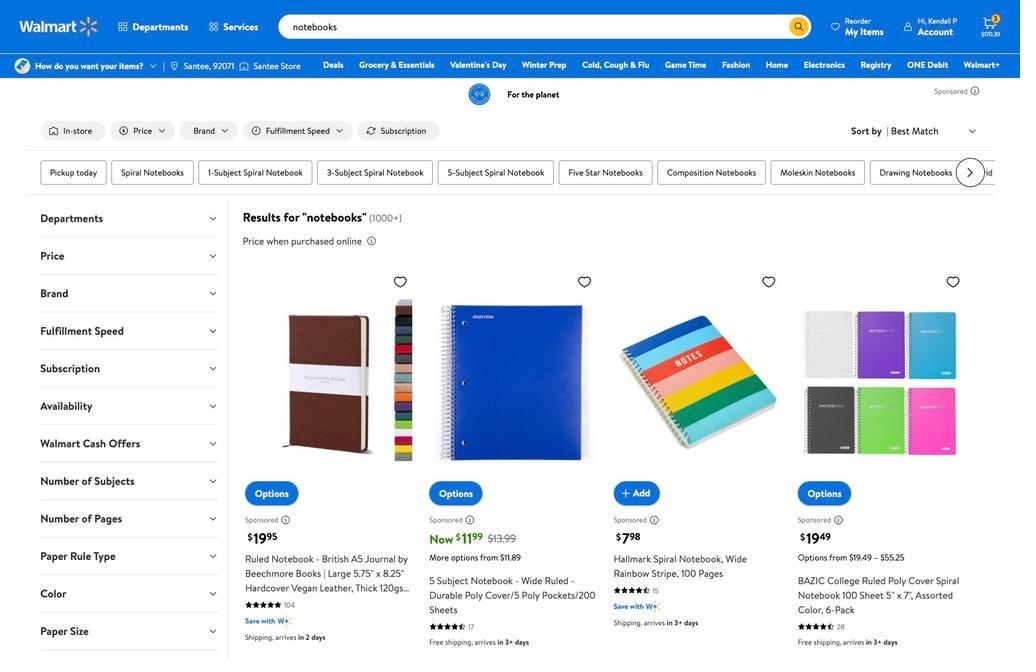 Task type: describe. For each thing, give the bounding box(es) containing it.
6 tab from the top
[[31, 388, 228, 424]]

add to favorites list, 5 subject notebook - wide ruled - durable poly cover/5 poly pockets/200 sheets image
[[577, 274, 592, 289]]

2 tab from the top
[[31, 237, 228, 274]]

5 tab from the top
[[31, 350, 228, 387]]

bazic college ruled poly cover spiral notebook 100 sheet 5" x 7", assorted color, 6-pack image
[[798, 269, 965, 496]]

legal information image
[[367, 236, 376, 246]]

1 tab from the top
[[31, 200, 228, 237]]

ad disclaimer and feedback image for ruled notebook - british a5 journal by beechmore books | large 5.75" x 8.25" hardcover vegan leather, thick 120gsm cream lined paper | gift box | chestnut brown image
[[281, 515, 291, 525]]

clear search field text image
[[775, 22, 785, 31]]

ruled notebook - british a5 journal by beechmore books | large 5.75" x 8.25" hardcover vegan leather, thick 120gsm cream lined paper | gift box | chestnut brown image
[[245, 269, 412, 496]]

sort and filter section element
[[26, 111, 994, 150]]

0 horizontal spatial ad disclaimer and feedback image
[[649, 515, 659, 525]]

0 vertical spatial ad disclaimer and feedback image
[[970, 86, 980, 96]]

1 horizontal spatial  image
[[169, 61, 179, 71]]

walmart plus image
[[278, 615, 292, 627]]

next slide for chipmodule list image
[[956, 158, 985, 187]]

add to favorites list, hallmark spiral notebook, wide rainbow stripe, 100 pages image
[[762, 274, 776, 289]]

add to favorites list, ruled notebook - british a5 journal by beechmore books | large 5.75" x 8.25" hardcover vegan leather, thick 120gsm cream lined paper | gift box | chestnut brown image
[[393, 274, 408, 289]]

Search search field
[[278, 15, 811, 39]]

13 tab from the top
[[31, 650, 228, 658]]

3 tab from the top
[[31, 275, 228, 312]]



Task type: vqa. For each thing, say whether or not it's contained in the screenshot.
fifth tab from the top of the page
yes



Task type: locate. For each thing, give the bounding box(es) containing it.
ad disclaimer and feedback image
[[281, 515, 291, 525], [465, 515, 475, 525], [834, 515, 843, 525]]

3 ad disclaimer and feedback image from the left
[[834, 515, 843, 525]]

11 tab from the top
[[31, 575, 228, 612]]

walmart plus image
[[646, 600, 661, 613]]

search icon image
[[794, 22, 804, 31]]

 image
[[239, 60, 249, 72]]

1 horizontal spatial ad disclaimer and feedback image
[[970, 86, 980, 96]]

2 ad disclaimer and feedback image from the left
[[465, 515, 475, 525]]

Walmart Site-Wide search field
[[278, 15, 811, 39]]

8 tab from the top
[[31, 463, 228, 500]]

add to favorites list, bazic college ruled poly cover spiral notebook 100 sheet 5" x 7", assorted color, 6-pack image
[[946, 274, 961, 289]]

walmart image
[[19, 17, 98, 36]]

9 tab from the top
[[31, 500, 228, 537]]

ad disclaimer and feedback image for bazic college ruled poly cover spiral notebook 100 sheet 5" x 7", assorted color, 6-pack image
[[834, 515, 843, 525]]

0 horizontal spatial  image
[[15, 58, 30, 74]]

5 subject notebook - wide ruled - durable poly cover/5 poly pockets/200 sheets image
[[429, 269, 597, 496]]

7 tab from the top
[[31, 425, 228, 462]]

sort by best match image
[[968, 126, 977, 136]]

0 horizontal spatial ad disclaimer and feedback image
[[281, 515, 291, 525]]

 image
[[15, 58, 30, 74], [169, 61, 179, 71]]

tab
[[31, 200, 228, 237], [31, 237, 228, 274], [31, 275, 228, 312], [31, 312, 228, 349], [31, 350, 228, 387], [31, 388, 228, 424], [31, 425, 228, 462], [31, 463, 228, 500], [31, 500, 228, 537], [31, 538, 228, 575], [31, 575, 228, 612], [31, 613, 228, 650], [31, 650, 228, 658]]

10 tab from the top
[[31, 538, 228, 575]]

1 horizontal spatial ad disclaimer and feedback image
[[465, 515, 475, 525]]

add to cart image
[[619, 486, 633, 501]]

1 ad disclaimer and feedback image from the left
[[281, 515, 291, 525]]

2 horizontal spatial ad disclaimer and feedback image
[[834, 515, 843, 525]]

ad disclaimer and feedback image for 5 subject notebook - wide ruled - durable poly cover/5 poly pockets/200 sheets image
[[465, 515, 475, 525]]

12 tab from the top
[[31, 613, 228, 650]]

hallmark spiral notebook, wide rainbow stripe, 100 pages image
[[614, 269, 781, 496]]

4 tab from the top
[[31, 312, 228, 349]]

1 vertical spatial ad disclaimer and feedback image
[[649, 515, 659, 525]]

ad disclaimer and feedback image
[[970, 86, 980, 96], [649, 515, 659, 525]]



